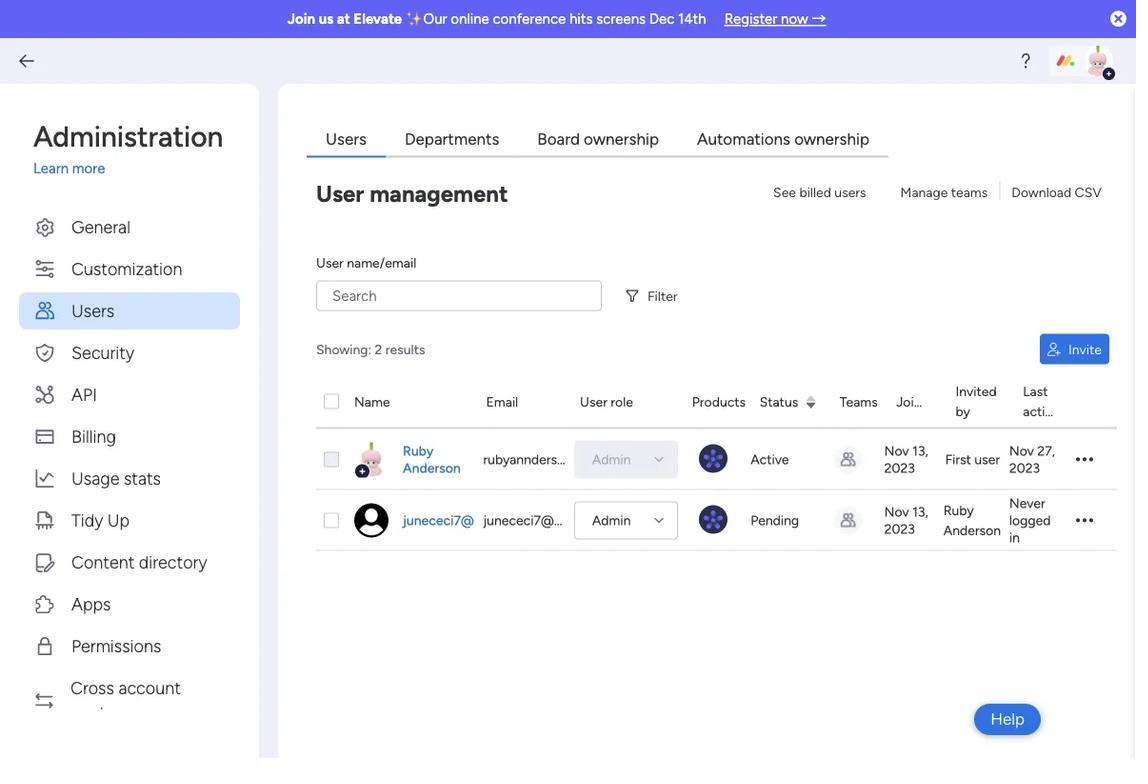 Task type: vqa. For each thing, say whether or not it's contained in the screenshot.
Add View Icon
no



Task type: locate. For each thing, give the bounding box(es) containing it.
2023 right add or edit team icon
[[885, 460, 916, 476]]

see billed users
[[774, 184, 867, 200]]

grid
[[316, 376, 1118, 740]]

2023
[[885, 460, 916, 476], [1010, 460, 1041, 476], [885, 521, 916, 537]]

add or edit team image
[[834, 446, 863, 474]]

ruby inside ruby anderson never logged in
[[944, 503, 975, 519]]

2 ownership from the left
[[795, 129, 870, 149]]

1 horizontal spatial users
[[326, 129, 367, 149]]

board ownership
[[538, 129, 659, 149]]

ownership
[[584, 129, 659, 149], [795, 129, 870, 149]]

email
[[487, 394, 519, 410]]

cross account copier
[[70, 678, 181, 724]]

row group containing ruby anderson
[[316, 429, 1118, 551]]

row containing ruby anderson
[[316, 429, 1118, 490]]

0 vertical spatial anderson
[[403, 460, 461, 476]]

admin
[[593, 452, 631, 468], [593, 513, 631, 529]]

by
[[956, 404, 971, 420]]

2 nov 13, 2023 from the top
[[885, 504, 929, 537]]

ownership up "see billed users" button
[[795, 129, 870, 149]]

screens
[[597, 10, 646, 28]]

users inside users link
[[326, 129, 367, 149]]

active
[[1024, 404, 1060, 420]]

users inside users button
[[71, 300, 114, 321]]

0 vertical spatial admin
[[593, 452, 631, 468]]

stats
[[124, 468, 161, 488]]

billing button
[[19, 418, 240, 455]]

1 vertical spatial anderson
[[944, 523, 1002, 539]]

ownership right board
[[584, 129, 659, 149]]

user
[[316, 180, 364, 208], [316, 255, 344, 271], [580, 394, 608, 410]]

v2 surface invite image
[[1048, 342, 1062, 356]]

nov right add or edit team icon
[[885, 443, 910, 459]]

row
[[316, 376, 1118, 429], [316, 429, 1118, 490], [316, 490, 1118, 551]]

1 vertical spatial nov 13, 2023
[[885, 504, 929, 537]]

anderson
[[403, 460, 461, 476], [944, 523, 1002, 539]]

teams
[[840, 394, 878, 410]]

name/email
[[347, 255, 417, 271]]

joined
[[897, 394, 937, 410]]

user
[[975, 452, 1001, 468]]

junececi7@gmail.com
[[403, 513, 536, 529], [484, 513, 616, 529]]

1 horizontal spatial anderson
[[944, 523, 1002, 539]]

security
[[71, 342, 134, 363]]

filter button
[[621, 281, 690, 312]]

ruby right ruby anderson icon
[[403, 443, 434, 459]]

automations
[[698, 129, 791, 149]]

board
[[538, 129, 580, 149]]

row down products
[[316, 429, 1118, 490]]

row for grid containing invited by
[[316, 376, 1118, 429]]

0 horizontal spatial ownership
[[584, 129, 659, 149]]

administration learn more
[[33, 119, 223, 177]]

anderson inside ruby anderson never logged in
[[944, 523, 1002, 539]]

ruby anderson
[[403, 443, 461, 476]]

1 nov 13, 2023 from the top
[[885, 443, 929, 476]]

1 vertical spatial ruby
[[944, 503, 975, 519]]

2 junececi7@gmail.com from the left
[[484, 513, 616, 529]]

nov
[[885, 443, 910, 459], [1010, 443, 1035, 459], [885, 504, 910, 520]]

nov 13, 2023
[[885, 443, 929, 476], [885, 504, 929, 537]]

user role
[[580, 394, 634, 410]]

usage stats button
[[19, 460, 240, 497]]

0 vertical spatial 13,
[[913, 443, 929, 459]]

2023 down 27,
[[1010, 460, 1041, 476]]

anderson right ruby anderson icon
[[403, 460, 461, 476]]

2023 for ruby anderson never logged in
[[885, 521, 916, 537]]

1 row from the top
[[316, 376, 1118, 429]]

1 vertical spatial 13,
[[913, 504, 929, 520]]

online
[[451, 10, 490, 28]]

at
[[337, 10, 350, 28]]

1 horizontal spatial ruby
[[944, 503, 975, 519]]

2023 right add or edit team image
[[885, 521, 916, 537]]

users
[[326, 129, 367, 149], [71, 300, 114, 321]]

ruby
[[403, 443, 434, 459], [944, 503, 975, 519]]

see billed users button
[[766, 177, 874, 207]]

0 horizontal spatial anderson
[[403, 460, 461, 476]]

13, right add or edit team image
[[913, 504, 929, 520]]

pending
[[751, 513, 800, 529]]

junececi7@gmail.com image
[[355, 504, 389, 538]]

help
[[991, 710, 1025, 730]]

1 vertical spatial user
[[316, 255, 344, 271]]

2 vertical spatial user
[[580, 394, 608, 410]]

nov for first user nov 27, 2023
[[885, 443, 910, 459]]

departments
[[405, 129, 500, 149]]

user for user name/email
[[316, 255, 344, 271]]

first user nov 27, 2023
[[946, 443, 1056, 476]]

showing:
[[316, 341, 372, 357]]

13,
[[913, 443, 929, 459], [913, 504, 929, 520]]

nov right add or edit team image
[[885, 504, 910, 520]]

nov left 27,
[[1010, 443, 1035, 459]]

2 row from the top
[[316, 429, 1118, 490]]

1 vertical spatial admin
[[593, 513, 631, 529]]

results
[[386, 341, 425, 357]]

grid containing invited by
[[316, 376, 1118, 740]]

14th
[[679, 10, 707, 28]]

1 junececi7@gmail.com from the left
[[403, 513, 536, 529]]

junececi7@gmail.com down ruby anderson
[[403, 513, 536, 529]]

1 horizontal spatial ownership
[[795, 129, 870, 149]]

0 horizontal spatial ruby
[[403, 443, 434, 459]]

0 horizontal spatial users
[[71, 300, 114, 321]]

0 vertical spatial ruby
[[403, 443, 434, 459]]

ownership for automations ownership
[[795, 129, 870, 149]]

help image
[[1017, 51, 1036, 71]]

learn more link
[[33, 158, 240, 180]]

nov 13, 2023 right add or edit team image
[[885, 504, 929, 537]]

2 13, from the top
[[913, 504, 929, 520]]

27,
[[1038, 443, 1056, 459]]

hits
[[570, 10, 593, 28]]

ruby anderson link right ruby anderson icon
[[400, 442, 476, 478]]

see
[[774, 184, 797, 200]]

nov 13, 2023 left first
[[885, 443, 929, 476]]

user down users link at top left
[[316, 180, 364, 208]]

row containing invited by
[[316, 376, 1118, 429]]

users up user management
[[326, 129, 367, 149]]

ownership for board ownership
[[584, 129, 659, 149]]

permissions button
[[19, 628, 240, 665]]

ruby down first
[[944, 503, 975, 519]]

tidy up button
[[19, 502, 240, 539]]

row down active at the bottom right of the page
[[316, 490, 1118, 551]]

join us at elevate ✨ our online conference hits screens dec 14th
[[287, 10, 707, 28]]

ruby anderson link left 'in'
[[944, 501, 1002, 541]]

board ownership link
[[519, 122, 679, 158]]

never
[[1010, 496, 1046, 512]]

3 row from the top
[[316, 490, 1118, 551]]

2023 inside "first user nov 27, 2023"
[[1010, 460, 1041, 476]]

1 vertical spatial users
[[71, 300, 114, 321]]

1 ownership from the left
[[584, 129, 659, 149]]

up
[[107, 510, 130, 530]]

us
[[319, 10, 334, 28]]

tidy
[[71, 510, 103, 530]]

user left name/email
[[316, 255, 344, 271]]

0 vertical spatial user
[[316, 180, 364, 208]]

1 vertical spatial ruby anderson link
[[944, 501, 1002, 541]]

user left role on the right bottom of the page
[[580, 394, 608, 410]]

manage teams button
[[893, 177, 996, 207]]

2 admin from the top
[[593, 513, 631, 529]]

user for user management
[[316, 180, 364, 208]]

0 vertical spatial users
[[326, 129, 367, 149]]

user for user role
[[580, 394, 608, 410]]

users
[[835, 184, 867, 200]]

row group
[[316, 429, 1118, 551]]

admin down user role
[[593, 452, 631, 468]]

row up active at the bottom right of the page
[[316, 376, 1118, 429]]

13, left first
[[913, 443, 929, 459]]

logged
[[1010, 513, 1052, 529]]

anderson left 'in'
[[944, 523, 1002, 539]]

junececi7@gmail.com link
[[400, 511, 536, 530]]

users up security
[[71, 300, 114, 321]]

2
[[375, 341, 383, 357]]

13, for first
[[913, 443, 929, 459]]

teams
[[952, 184, 989, 200]]

ruby inside ruby anderson
[[403, 443, 434, 459]]

ruby anderson never logged in
[[944, 496, 1052, 546]]

invite button
[[1041, 334, 1110, 365]]

anderson for ruby anderson
[[403, 460, 461, 476]]

0 horizontal spatial ruby anderson link
[[400, 442, 476, 478]]

rubyanndersson@gmail.com
[[484, 452, 653, 468]]

junececi7@gmail.com down rubyanndersson@gmail.com
[[484, 513, 616, 529]]

row containing ruby anderson never logged in
[[316, 490, 1118, 551]]

0 vertical spatial nov 13, 2023
[[885, 443, 929, 476]]

1 13, from the top
[[913, 443, 929, 459]]

admin down rubyanndersson@gmail.com
[[593, 513, 631, 529]]



Task type: describe. For each thing, give the bounding box(es) containing it.
back to workspace image
[[17, 51, 36, 71]]

invite
[[1069, 341, 1103, 357]]

content
[[71, 552, 135, 572]]

users link
[[307, 122, 386, 158]]

nov 13, 2023 for first
[[885, 443, 929, 476]]

status
[[760, 394, 799, 410]]

elevate
[[354, 10, 402, 28]]

last active
[[1024, 384, 1060, 420]]

1 horizontal spatial ruby anderson link
[[944, 501, 1002, 541]]

learn
[[33, 160, 69, 177]]

invited
[[956, 384, 997, 400]]

our
[[424, 10, 448, 28]]

billing
[[71, 426, 116, 446]]

row for row group containing ruby anderson
[[316, 429, 1118, 490]]

join
[[287, 10, 316, 28]]

last
[[1024, 384, 1049, 400]]

download
[[1012, 184, 1072, 200]]

cross account copier button
[[19, 669, 240, 732]]

directory
[[139, 552, 207, 572]]

user name/email
[[316, 255, 417, 271]]

products
[[693, 394, 746, 410]]

api
[[71, 384, 97, 405]]

ruby for ruby anderson
[[403, 443, 434, 459]]

✨
[[406, 10, 420, 28]]

api button
[[19, 376, 240, 413]]

customization
[[71, 258, 182, 279]]

copier
[[70, 703, 118, 724]]

user management
[[316, 180, 508, 208]]

manage
[[901, 184, 949, 200]]

v2 ellipsis image
[[1077, 451, 1094, 469]]

more
[[72, 160, 105, 177]]

showing: 2 results
[[316, 341, 425, 357]]

register now →
[[725, 10, 827, 28]]

filter
[[648, 288, 678, 304]]

register
[[725, 10, 778, 28]]

→
[[812, 10, 827, 28]]

general
[[71, 216, 130, 237]]

administration
[[33, 119, 223, 153]]

management
[[370, 180, 508, 208]]

tidy up
[[71, 510, 130, 530]]

general button
[[19, 208, 240, 245]]

permissions
[[71, 636, 161, 656]]

active
[[751, 452, 790, 468]]

account
[[119, 678, 181, 698]]

security button
[[19, 334, 240, 371]]

in
[[1010, 530, 1021, 546]]

content directory
[[71, 552, 207, 572]]

register now → link
[[725, 10, 827, 28]]

nov 13, 2023 for ruby
[[885, 504, 929, 537]]

usage stats
[[71, 468, 161, 488]]

billed
[[800, 184, 832, 200]]

invited by
[[956, 384, 997, 420]]

ruby anderson image
[[355, 443, 389, 477]]

0 vertical spatial ruby anderson link
[[400, 442, 476, 478]]

automations ownership link
[[679, 122, 889, 158]]

cross
[[70, 678, 114, 698]]

role
[[611, 394, 634, 410]]

users button
[[19, 292, 240, 329]]

anderson for ruby anderson never logged in
[[944, 523, 1002, 539]]

nov for ruby anderson never logged in
[[885, 504, 910, 520]]

2023 for first user nov 27, 2023
[[885, 460, 916, 476]]

ruby for ruby anderson never logged in
[[944, 503, 975, 519]]

help button
[[975, 704, 1042, 736]]

download csv button
[[1005, 177, 1110, 207]]

now
[[781, 10, 809, 28]]

13, for ruby
[[913, 504, 929, 520]]

apps button
[[19, 586, 240, 623]]

departments link
[[386, 122, 519, 158]]

dec
[[650, 10, 675, 28]]

customization button
[[19, 250, 240, 287]]

ruby anderson image
[[1084, 46, 1114, 76]]

v2 ellipsis image
[[1077, 512, 1094, 530]]

content directory button
[[19, 544, 240, 581]]

csv
[[1076, 184, 1103, 200]]

name
[[355, 394, 390, 410]]

first
[[946, 452, 972, 468]]

manage teams
[[901, 184, 989, 200]]

Search text field
[[316, 281, 602, 311]]

1 admin from the top
[[593, 452, 631, 468]]

nov inside "first user nov 27, 2023"
[[1010, 443, 1035, 459]]

add or edit team image
[[834, 507, 863, 535]]



